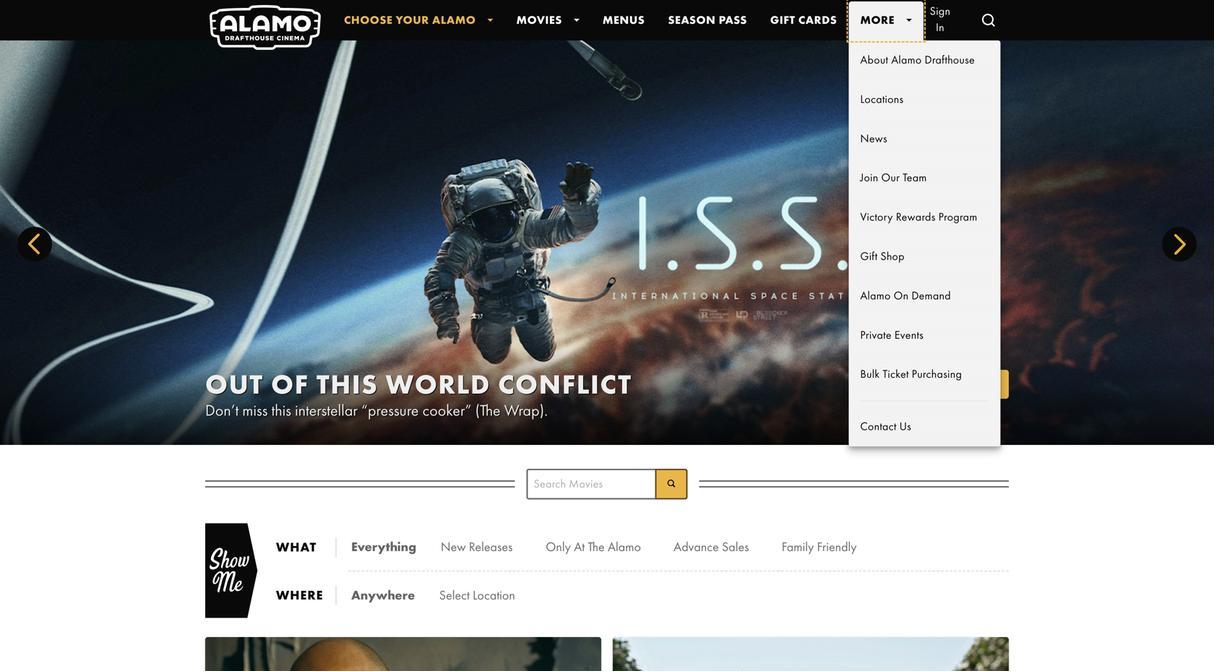 Task type: describe. For each thing, give the bounding box(es) containing it.
select
[[439, 587, 470, 604]]

sign
[[930, 4, 951, 19]]

alamo right about
[[891, 52, 922, 67]]

advance sales button
[[667, 526, 773, 568]]

the
[[588, 539, 605, 555]]

team
[[903, 170, 927, 185]]

bulk ticket purchasing link
[[849, 355, 1000, 394]]

buy tickets link
[[913, 370, 1009, 399]]

this
[[317, 367, 378, 402]]

about
[[860, 52, 888, 67]]

only
[[546, 539, 571, 555]]

select location button
[[432, 575, 539, 616]]

contact us
[[860, 419, 911, 434]]

news link
[[849, 119, 1000, 158]]

new releases button
[[434, 526, 537, 568]]

where
[[276, 587, 323, 604]]

(the
[[475, 400, 501, 421]]

select location
[[439, 587, 515, 604]]

on
[[894, 288, 909, 303]]

locations link
[[849, 80, 1000, 119]]

choose your alamo
[[344, 13, 476, 27]]

anywhere button
[[351, 575, 432, 616]]

advance
[[674, 539, 719, 555]]

out of this world conflict don't miss this interstellar "pressure cooker" (the wrap).
[[205, 367, 632, 421]]

about alamo drafthouse
[[860, 52, 975, 67]]

demand
[[912, 288, 951, 303]]

out
[[205, 367, 264, 402]]

more
[[860, 13, 895, 27]]

gift for gift cards
[[770, 13, 795, 27]]

friendly
[[817, 539, 857, 555]]

tickets
[[952, 377, 997, 392]]

program
[[938, 210, 977, 224]]

your
[[396, 13, 429, 27]]

conflict
[[498, 367, 632, 402]]

us
[[899, 419, 911, 434]]

location
[[473, 587, 515, 604]]

our
[[881, 170, 900, 185]]

of
[[271, 367, 309, 402]]

victory rewards program
[[860, 210, 977, 224]]

anywhere
[[351, 587, 415, 604]]

buy
[[925, 377, 949, 392]]

bulk
[[860, 367, 880, 382]]

menus
[[603, 13, 645, 27]]

interstellar
[[295, 400, 358, 421]]

season
[[668, 13, 716, 27]]

in
[[936, 20, 945, 35]]

"pressure
[[361, 400, 419, 421]]

private
[[860, 328, 892, 342]]

alamo drafthouse cinema logo image
[[210, 5, 321, 50]]

advance sales
[[674, 539, 749, 555]]

sign in
[[930, 4, 951, 35]]

choose
[[344, 13, 393, 27]]

new releases
[[441, 539, 513, 555]]

gift shop
[[860, 249, 905, 264]]

private events
[[860, 328, 924, 342]]

family friendly
[[782, 539, 857, 555]]

alamo left on
[[860, 288, 891, 303]]

iss web fsl 1920x640 image
[[0, 40, 1214, 445]]

join our team
[[860, 170, 927, 185]]

only at the alamo button
[[537, 526, 667, 568]]

gift for gift shop
[[860, 249, 878, 264]]

cooker"
[[423, 400, 472, 421]]

season pass
[[668, 13, 747, 27]]

join
[[860, 170, 878, 185]]

global navigation element
[[188, 0, 1026, 447]]

Search Movies text field
[[526, 469, 688, 500]]



Task type: vqa. For each thing, say whether or not it's contained in the screenshot.
ALAMO
yes



Task type: locate. For each thing, give the bounding box(es) containing it.
alamo inside button
[[608, 539, 641, 555]]

events
[[895, 328, 924, 342]]

0 horizontal spatial gift
[[770, 13, 795, 27]]

about alamo drafthouse link
[[849, 40, 1000, 80]]

1 horizontal spatial gift
[[860, 249, 878, 264]]

everything button
[[351, 526, 434, 568]]

contact
[[860, 419, 897, 434]]

everything
[[351, 539, 416, 555]]

pass
[[719, 13, 747, 27]]

wrap).
[[504, 400, 548, 421]]

family friendly button
[[773, 526, 883, 568]]

search image
[[666, 478, 677, 489]]

gift shop link
[[849, 237, 1000, 276]]

alamo on demand
[[860, 288, 951, 303]]

new
[[441, 539, 466, 555]]

this
[[271, 400, 291, 421]]

world
[[386, 367, 491, 402]]

news
[[860, 131, 887, 146]]

locations
[[860, 92, 904, 107]]

alamo on demand link
[[849, 276, 1000, 316]]

contact us link
[[849, 407, 1000, 447]]

alamo inside button
[[432, 13, 476, 27]]

rewards
[[896, 210, 936, 224]]

choose your alamo button
[[332, 0, 505, 40]]

bulk ticket purchasing
[[860, 367, 962, 382]]

alamo right the
[[608, 539, 641, 555]]

season pass link
[[657, 0, 759, 40]]

cards
[[798, 13, 837, 27]]

sign in button
[[918, 0, 963, 47]]

1 vertical spatial gift
[[860, 249, 878, 264]]

menus link
[[591, 0, 657, 40]]

alamo right your
[[432, 13, 476, 27]]

at
[[574, 539, 585, 555]]

gift cards link
[[759, 0, 849, 40]]

None search field
[[526, 469, 688, 500]]

releases
[[469, 539, 513, 555]]

gift
[[770, 13, 795, 27], [860, 249, 878, 264]]

movies button
[[505, 0, 591, 40]]

private events link
[[849, 316, 1000, 355]]

purchasing
[[912, 367, 962, 382]]

miss
[[242, 400, 268, 421]]

victory
[[860, 210, 893, 224]]

ticket
[[883, 367, 909, 382]]

0 vertical spatial gift
[[770, 13, 795, 27]]

shop
[[881, 249, 905, 264]]

buy tickets
[[925, 377, 997, 392]]

movies
[[516, 13, 562, 27]]

alamo
[[432, 13, 476, 27], [891, 52, 922, 67], [860, 288, 891, 303], [608, 539, 641, 555]]

family
[[782, 539, 814, 555]]

gift left cards
[[770, 13, 795, 27]]

gift left shop
[[860, 249, 878, 264]]

gift cards
[[770, 13, 837, 27]]

victory rewards program link
[[849, 198, 1000, 237]]

sales
[[722, 539, 749, 555]]

what
[[276, 539, 317, 556]]

join our team link
[[849, 158, 1000, 198]]

trigger__svg image
[[980, 12, 997, 29]]

don't
[[205, 400, 239, 421]]

more button
[[849, 0, 924, 40]]

only at the alamo
[[546, 539, 641, 555]]

drafthouse
[[925, 52, 975, 67]]



